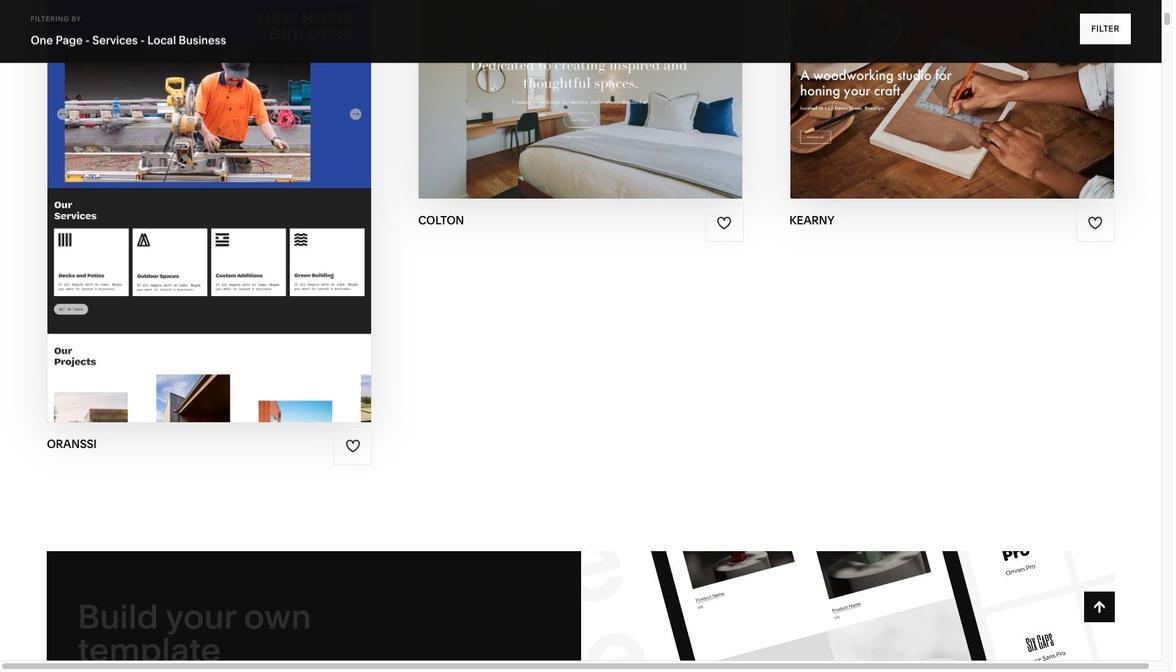 Task type: vqa. For each thing, say whether or not it's contained in the screenshot.
Log
no



Task type: locate. For each thing, give the bounding box(es) containing it.
back to top image
[[1092, 600, 1107, 615]]

add colton to your favorites list image
[[717, 215, 732, 231]]

kearny image
[[790, 0, 1114, 199]]

oranssi image
[[48, 0, 371, 423]]



Task type: describe. For each thing, give the bounding box(es) containing it.
add oranssi to your favorites list image
[[345, 439, 361, 454]]

preview of building your own template image
[[581, 552, 1115, 672]]

colton image
[[419, 0, 743, 199]]



